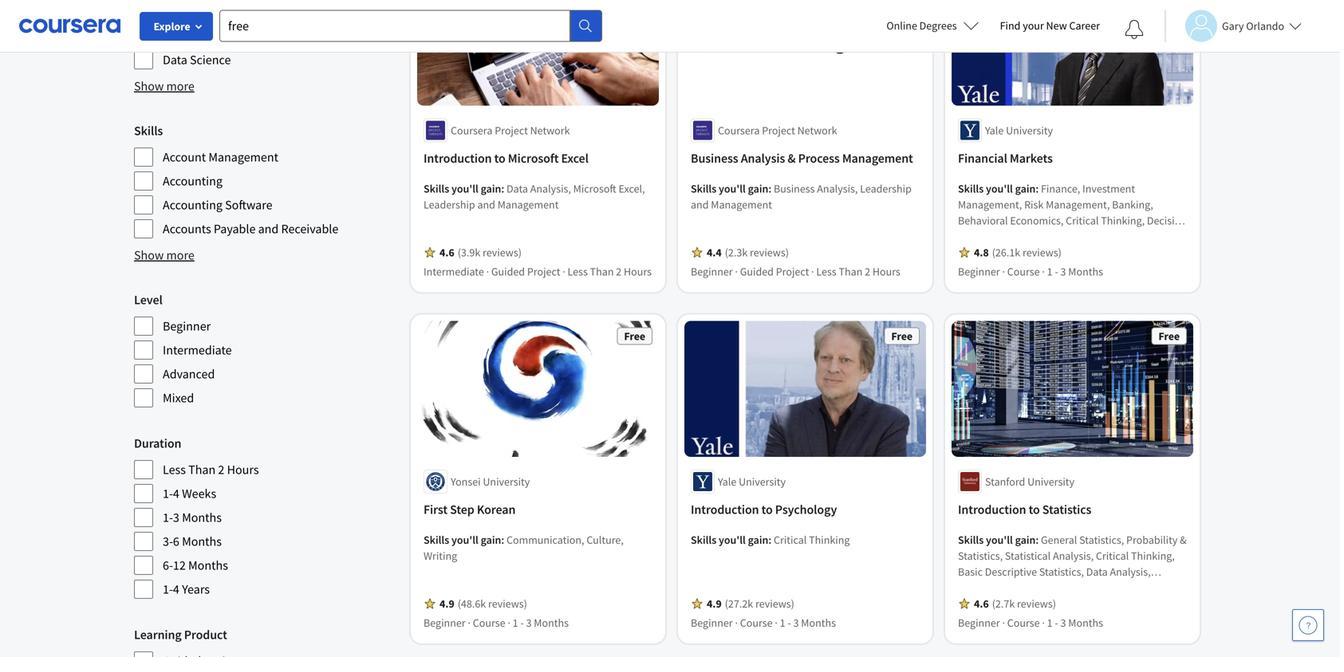 Task type: describe. For each thing, give the bounding box(es) containing it.
thinking, inside the general statistics, probability & statistics, statistical analysis, critical thinking, basic descriptive statistics, data analysis, statistical tests, mathematics, probability distribution, problem solving
[[1131, 549, 1175, 563]]

coursera project network for to
[[451, 123, 570, 138]]

data for science
[[163, 52, 187, 68]]

learning
[[134, 627, 182, 643]]

0 vertical spatial financial
[[958, 150, 1008, 166]]

beginner · guided project · less than 2 hours
[[691, 264, 901, 279]]

regulations
[[958, 245, 1013, 260]]

1- for 1-4 weeks
[[163, 486, 173, 502]]

6-12 months
[[163, 558, 228, 574]]

science for computer science
[[219, 28, 260, 44]]

microsoft for to
[[508, 150, 559, 166]]

0 horizontal spatial &
[[788, 150, 796, 166]]

yale for introduction
[[718, 475, 737, 489]]

to for statistics
[[1029, 502, 1040, 518]]

project down "4.4 (2.3k reviews)"
[[776, 264, 809, 279]]

your
[[1023, 18, 1044, 33]]

hours for introduction to microsoft excel
[[624, 264, 652, 279]]

accounts
[[163, 221, 211, 237]]

banking,
[[1112, 197, 1154, 212]]

show for second show more button from the top of the page
[[134, 247, 164, 263]]

3-
[[163, 534, 173, 550]]

mixed
[[163, 390, 194, 406]]

1 for introduction to statistics
[[1047, 616, 1053, 630]]

: for introduction to statistics
[[1036, 533, 1039, 547]]

communication, culture, writing
[[424, 533, 624, 563]]

to for microsoft
[[494, 150, 506, 166]]

mathematics,
[[1035, 581, 1098, 595]]

management inside skills group
[[209, 149, 278, 165]]

financial inside finance, investment management, risk management, banking, behavioral economics, critical thinking, decision making, financial analysis, innovation, regulations and compliance, leadership and management
[[997, 229, 1040, 244]]

online degrees button
[[874, 8, 992, 43]]

skills for introduction to microsoft excel
[[424, 181, 449, 196]]

reviews) for business analysis & process management
[[750, 245, 789, 260]]

4.9 (27.2k reviews)
[[707, 597, 795, 611]]

behavioral
[[958, 213, 1008, 228]]

1 show more button from the top
[[134, 77, 195, 96]]

1 vertical spatial critical
[[774, 533, 807, 547]]

4.8 (26.1k reviews)
[[974, 245, 1062, 260]]

course for introduction to statistics
[[1008, 616, 1040, 630]]

0 vertical spatial probability
[[1127, 533, 1178, 547]]

new
[[1047, 18, 1067, 33]]

2 for process
[[865, 264, 871, 279]]

introduction for introduction to microsoft excel
[[424, 150, 492, 166]]

step
[[450, 502, 475, 518]]

compliance,
[[1036, 245, 1094, 260]]

investment
[[1083, 181, 1136, 196]]

analysis, inside data analysis, microsoft excel, leadership and management
[[530, 181, 571, 196]]

risk
[[1025, 197, 1044, 212]]

coursera for business
[[718, 123, 760, 138]]

2 vertical spatial statistics,
[[1040, 565, 1084, 579]]

distribution,
[[958, 597, 1017, 611]]

beginner · course · 1 - 3 months for introduction to psychology
[[691, 616, 836, 630]]

skills you'll gain : critical thinking
[[691, 533, 850, 547]]

4.4
[[707, 245, 722, 260]]

culture,
[[587, 533, 624, 547]]

decision
[[1147, 213, 1187, 228]]

management right process
[[842, 150, 913, 166]]

solving
[[1061, 597, 1096, 611]]

6
[[173, 534, 179, 550]]

less for excel
[[568, 264, 588, 279]]

leadership inside data analysis, microsoft excel, leadership and management
[[424, 197, 475, 212]]

years
[[182, 582, 210, 598]]

university for introduction to statistics
[[1028, 475, 1075, 489]]

introduction to microsoft excel link
[[424, 149, 653, 168]]

financial markets link
[[958, 149, 1187, 168]]

3 for financial markets
[[1061, 264, 1066, 279]]

beginner for financial markets
[[958, 264, 1000, 279]]

process
[[798, 150, 840, 166]]

coursera for introduction
[[451, 123, 493, 138]]

first step korean
[[424, 502, 516, 518]]

guided for to
[[491, 264, 525, 279]]

0 vertical spatial statistics,
[[1080, 533, 1125, 547]]

management inside data analysis, microsoft excel, leadership and management
[[498, 197, 559, 212]]

- for first step korean
[[521, 616, 524, 630]]

general
[[1041, 533, 1077, 547]]

skills down introduction to psychology on the bottom right of page
[[691, 533, 717, 547]]

skills group
[[134, 121, 395, 239]]

intermediate · guided project · less than 2 hours
[[424, 264, 652, 279]]

excel
[[561, 150, 589, 166]]

online
[[887, 18, 918, 33]]

product
[[184, 627, 227, 643]]

degrees
[[920, 18, 957, 33]]

4.9 for introduction
[[707, 597, 722, 611]]

What do you want to learn? text field
[[219, 10, 571, 42]]

skills you'll gain : for introduction to microsoft excel
[[424, 181, 507, 196]]

2 show more button from the top
[[134, 246, 195, 265]]

introduction to microsoft excel
[[424, 150, 589, 166]]

1 vertical spatial statistical
[[958, 581, 1004, 595]]

you'll for business analysis & process management
[[719, 181, 746, 196]]

4.9 for first
[[440, 597, 455, 611]]

network for excel
[[530, 123, 570, 138]]

gary orlando
[[1222, 19, 1285, 33]]

and down economics,
[[1016, 245, 1034, 260]]

skills for introduction to statistics
[[958, 533, 984, 547]]

account management
[[163, 149, 278, 165]]

you'll down introduction to psychology on the bottom right of page
[[719, 533, 746, 547]]

- for introduction to statistics
[[1055, 616, 1059, 630]]

career
[[1070, 18, 1100, 33]]

(27.2k
[[725, 597, 753, 611]]

first step korean link
[[424, 500, 653, 519]]

- for financial markets
[[1055, 264, 1059, 279]]

writing
[[424, 549, 457, 563]]

yale university for markets
[[985, 123, 1053, 138]]

help center image
[[1299, 616, 1318, 635]]

thinking, inside finance, investment management, risk management, banking, behavioral economics, critical thinking, decision making, financial analysis, innovation, regulations and compliance, leadership and management
[[1101, 213, 1145, 228]]

hours for business analysis & process management
[[873, 264, 901, 279]]

1-4 years
[[163, 582, 210, 598]]

1 for financial markets
[[1047, 264, 1053, 279]]

reviews) for financial markets
[[1023, 245, 1062, 260]]

university for introduction to psychology
[[739, 475, 786, 489]]

4.6 (3.9k reviews)
[[440, 245, 522, 260]]

gain for business analysis & process management
[[748, 181, 769, 196]]

introduction to statistics
[[958, 502, 1092, 518]]

intermediate for intermediate · guided project · less than 2 hours
[[424, 264, 484, 279]]

1- for 1-4 years
[[163, 582, 173, 598]]

beginner for introduction to statistics
[[958, 616, 1000, 630]]

general statistics, probability & statistics, statistical analysis, critical thinking, basic descriptive statistics, data analysis, statistical tests, mathematics, probability distribution, problem solving
[[958, 533, 1187, 611]]

3 for introduction to psychology
[[794, 616, 799, 630]]

tests,
[[1006, 581, 1033, 595]]

financial markets
[[958, 150, 1053, 166]]

(2.7k
[[992, 597, 1015, 611]]

1 more from the top
[[166, 78, 195, 94]]

introduction to psychology
[[691, 502, 837, 518]]

1 management, from the left
[[958, 197, 1022, 212]]

account
[[163, 149, 206, 165]]

beginner for introduction to psychology
[[691, 616, 733, 630]]

explore button
[[140, 12, 213, 41]]

(48.6k
[[458, 597, 486, 611]]

and inside business analysis, leadership and management
[[691, 197, 709, 212]]

skills for first step korean
[[424, 533, 449, 547]]

business for business analysis & process management
[[691, 150, 739, 166]]

introduction for introduction to statistics
[[958, 502, 1027, 518]]

course for introduction to psychology
[[740, 616, 773, 630]]

data analysis, microsoft excel, leadership and management
[[424, 181, 645, 212]]

2 for excel
[[616, 264, 622, 279]]

level group
[[134, 290, 395, 409]]

business analysis & process management link
[[691, 149, 920, 168]]

and down decision
[[1150, 245, 1168, 260]]

you'll for first step korean
[[452, 533, 479, 547]]

explore
[[154, 19, 190, 34]]

free for introduction to statistics
[[1159, 329, 1180, 343]]

: for first step korean
[[501, 533, 504, 547]]

coursera image
[[19, 13, 120, 39]]

receivable
[[281, 221, 339, 237]]

intermediate for intermediate
[[163, 342, 232, 358]]

you'll for financial markets
[[986, 181, 1013, 196]]

than inside duration group
[[188, 462, 216, 478]]

6-
[[163, 558, 173, 574]]

gain for introduction to microsoft excel
[[481, 181, 501, 196]]

accounting software
[[163, 197, 273, 213]]

communication,
[[507, 533, 585, 547]]

2 more from the top
[[166, 247, 195, 263]]

reviews) for first step korean
[[488, 597, 527, 611]]

science for data science
[[190, 52, 231, 68]]

to for psychology
[[762, 502, 773, 518]]

than for excel
[[590, 264, 614, 279]]

1 for first step korean
[[513, 616, 518, 630]]

1- for 1-3 months
[[163, 510, 173, 526]]

introduction to psychology link
[[691, 500, 920, 519]]

yonsei university
[[451, 475, 530, 489]]

gain for financial markets
[[1015, 181, 1036, 196]]

3-6 months
[[163, 534, 222, 550]]

yale for financial
[[985, 123, 1004, 138]]

skills you'll gain : for first step korean
[[424, 533, 507, 547]]

computer
[[163, 28, 217, 44]]

learning product
[[134, 627, 227, 643]]

problem
[[1019, 597, 1059, 611]]

innovation,
[[1085, 229, 1138, 244]]

beginner for first step korean
[[424, 616, 466, 630]]

accounting for accounting
[[163, 173, 223, 189]]

introduction to statistics link
[[958, 500, 1187, 519]]

management inside business analysis, leadership and management
[[711, 197, 772, 212]]

you'll for introduction to statistics
[[986, 533, 1013, 547]]

free for introduction to psychology
[[892, 329, 913, 343]]

skills inside group
[[134, 123, 163, 139]]

3 inside duration group
[[173, 510, 179, 526]]

: down introduction to psychology on the bottom right of page
[[769, 533, 772, 547]]

statistics
[[1043, 502, 1092, 518]]

find your new career link
[[992, 16, 1108, 36]]

project up the analysis
[[762, 123, 795, 138]]

basic
[[958, 565, 983, 579]]

critical inside finance, investment management, risk management, banking, behavioral economics, critical thinking, decision making, financial analysis, innovation, regulations and compliance, leadership and management
[[1066, 213, 1099, 228]]

4.6 for introduction to statistics
[[974, 597, 989, 611]]

beginner for business analysis & process management
[[691, 264, 733, 279]]

management inside finance, investment management, risk management, banking, behavioral economics, critical thinking, decision making, financial analysis, innovation, regulations and compliance, leadership and management
[[958, 261, 1020, 276]]

weeks
[[182, 486, 216, 502]]

skills you'll gain : for business analysis & process management
[[691, 181, 774, 196]]



Task type: vqa. For each thing, say whether or not it's contained in the screenshot.


Task type: locate. For each thing, give the bounding box(es) containing it.
0 horizontal spatial to
[[494, 150, 506, 166]]

1 guided from the left
[[491, 264, 525, 279]]

less
[[568, 264, 588, 279], [817, 264, 837, 279], [163, 462, 186, 478]]

0 horizontal spatial leadership
[[424, 197, 475, 212]]

0 horizontal spatial intermediate
[[163, 342, 232, 358]]

0 vertical spatial science
[[219, 28, 260, 44]]

orlando
[[1247, 19, 1285, 33]]

1 horizontal spatial hours
[[624, 264, 652, 279]]

: down the analysis
[[769, 181, 772, 196]]

1 accounting from the top
[[163, 173, 223, 189]]

2 accounting from the top
[[163, 197, 223, 213]]

more
[[166, 78, 195, 94], [166, 247, 195, 263]]

reviews) for introduction to statistics
[[1017, 597, 1056, 611]]

1 horizontal spatial network
[[798, 123, 837, 138]]

: down 'korean' at the left bottom of page
[[501, 533, 504, 547]]

1 vertical spatial 1-
[[163, 510, 173, 526]]

you'll down financial markets
[[986, 181, 1013, 196]]

yale
[[985, 123, 1004, 138], [718, 475, 737, 489]]

: for business analysis & process management
[[769, 181, 772, 196]]

1 horizontal spatial yale university
[[985, 123, 1053, 138]]

3 down 4.9 (48.6k reviews)
[[526, 616, 532, 630]]

data inside data analysis, microsoft excel, leadership and management
[[507, 181, 528, 196]]

critical inside the general statistics, probability & statistics, statistical analysis, critical thinking, basic descriptive statistics, data analysis, statistical tests, mathematics, probability distribution, problem solving
[[1096, 549, 1129, 563]]

accounting for accounting software
[[163, 197, 223, 213]]

1 horizontal spatial coursera
[[718, 123, 760, 138]]

finance, investment management, risk management, banking, behavioral economics, critical thinking, decision making, financial analysis, innovation, regulations and compliance, leadership and management
[[958, 181, 1187, 276]]

excel,
[[619, 181, 645, 196]]

beginner
[[691, 264, 733, 279], [958, 264, 1000, 279], [163, 318, 211, 334], [424, 616, 466, 630], [691, 616, 733, 630], [958, 616, 1000, 630]]

duration
[[134, 436, 181, 452]]

to down stanford university
[[1029, 502, 1040, 518]]

1 vertical spatial show
[[134, 247, 164, 263]]

0 horizontal spatial than
[[188, 462, 216, 478]]

statistics, up "basic"
[[958, 549, 1003, 563]]

1 vertical spatial business
[[691, 150, 739, 166]]

2 horizontal spatial data
[[1087, 565, 1108, 579]]

statistics,
[[1080, 533, 1125, 547], [958, 549, 1003, 563], [1040, 565, 1084, 579]]

1 horizontal spatial &
[[1180, 533, 1187, 547]]

1 4 from the top
[[173, 486, 179, 502]]

1 1- from the top
[[163, 486, 173, 502]]

descriptive
[[985, 565, 1037, 579]]

show down data science
[[134, 78, 164, 94]]

0 horizontal spatial 2
[[218, 462, 225, 478]]

2 vertical spatial critical
[[1096, 549, 1129, 563]]

(3.9k
[[458, 245, 481, 260]]

3 down the compliance, on the right top of page
[[1061, 264, 1066, 279]]

less than 2 hours
[[163, 462, 259, 478]]

2 horizontal spatial business
[[774, 181, 815, 196]]

(26.1k
[[992, 245, 1021, 260]]

less for process
[[817, 264, 837, 279]]

computer science
[[163, 28, 260, 44]]

1 coursera from the left
[[451, 123, 493, 138]]

1 vertical spatial data
[[507, 181, 528, 196]]

gain down introduction to statistics on the bottom of the page
[[1015, 533, 1036, 547]]

1 vertical spatial show more
[[134, 247, 195, 263]]

1 vertical spatial probability
[[1100, 581, 1151, 595]]

1 horizontal spatial data
[[507, 181, 528, 196]]

online degrees
[[887, 18, 957, 33]]

stanford university
[[985, 475, 1075, 489]]

4.9 left (48.6k
[[440, 597, 455, 611]]

- for introduction to psychology
[[788, 616, 791, 630]]

economics,
[[1010, 213, 1064, 228]]

1 vertical spatial intermediate
[[163, 342, 232, 358]]

-
[[1055, 264, 1059, 279], [521, 616, 524, 630], [788, 616, 791, 630], [1055, 616, 1059, 630]]

1 free from the left
[[624, 329, 646, 343]]

and up 4.6 (3.9k reviews)
[[478, 197, 495, 212]]

beginner · course · 1 - 3 months for first step korean
[[424, 616, 569, 630]]

beginner · course · 1 - 3 months for introduction to statistics
[[958, 616, 1104, 630]]

thinking
[[809, 533, 850, 547]]

accounting
[[163, 173, 223, 189], [163, 197, 223, 213]]

2 horizontal spatial than
[[839, 264, 863, 279]]

1- down 6-
[[163, 582, 173, 598]]

show more button
[[134, 77, 195, 96], [134, 246, 195, 265]]

less inside duration group
[[163, 462, 186, 478]]

statistics, up mathematics,
[[1040, 565, 1084, 579]]

2
[[616, 264, 622, 279], [865, 264, 871, 279], [218, 462, 225, 478]]

show
[[134, 78, 164, 94], [134, 247, 164, 263]]

4.6 for introduction to microsoft excel
[[440, 245, 455, 260]]

gain for introduction to statistics
[[1015, 533, 1036, 547]]

yale up introduction to psychology on the bottom right of page
[[718, 475, 737, 489]]

free for first step korean
[[624, 329, 646, 343]]

skills up the 4.4
[[691, 181, 717, 196]]

show more down data science
[[134, 78, 195, 94]]

you'll
[[452, 181, 479, 196], [719, 181, 746, 196], [986, 181, 1013, 196], [452, 533, 479, 547], [719, 533, 746, 547], [986, 533, 1013, 547]]

2 coursera project network from the left
[[718, 123, 837, 138]]

3 for first step korean
[[526, 616, 532, 630]]

1 vertical spatial 4.6
[[974, 597, 989, 611]]

business analysis & process management
[[691, 150, 913, 166]]

1 horizontal spatial statistical
[[1005, 549, 1051, 563]]

0 horizontal spatial free
[[624, 329, 646, 343]]

show more button down data science
[[134, 77, 195, 96]]

business down business analysis & process management
[[774, 181, 815, 196]]

0 horizontal spatial yale university
[[718, 475, 786, 489]]

1 down 4.9 (27.2k reviews)
[[780, 616, 786, 630]]

: for introduction to microsoft excel
[[501, 181, 504, 196]]

leadership
[[860, 181, 912, 196], [424, 197, 475, 212], [1096, 245, 1148, 260]]

1 vertical spatial 4
[[173, 582, 179, 598]]

beginner down (27.2k
[[691, 616, 733, 630]]

2 free from the left
[[892, 329, 913, 343]]

to up data analysis, microsoft excel, leadership and management
[[494, 150, 506, 166]]

course down 4.6 (2.7k reviews)
[[1008, 616, 1040, 630]]

free
[[624, 329, 646, 343], [892, 329, 913, 343], [1159, 329, 1180, 343]]

1 horizontal spatial business
[[691, 150, 739, 166]]

1 vertical spatial more
[[166, 247, 195, 263]]

skills you'll gain : up the descriptive
[[958, 533, 1041, 547]]

management down 'introduction to microsoft excel' link
[[498, 197, 559, 212]]

1 vertical spatial &
[[1180, 533, 1187, 547]]

skills up behavioral
[[958, 181, 984, 196]]

reviews) right (3.9k
[[483, 245, 522, 260]]

1 horizontal spatial free
[[892, 329, 913, 343]]

2 4.9 from the left
[[707, 597, 722, 611]]

show more button down the accounts
[[134, 246, 195, 265]]

& inside the general statistics, probability & statistics, statistical analysis, critical thinking, basic descriptive statistics, data analysis, statistical tests, mathematics, probability distribution, problem solving
[[1180, 533, 1187, 547]]

0 horizontal spatial coursera project network
[[451, 123, 570, 138]]

skills down the introduction to microsoft excel
[[424, 181, 449, 196]]

learning product group
[[134, 626, 395, 658]]

markets
[[1010, 150, 1053, 166]]

data up mathematics,
[[1087, 565, 1108, 579]]

than
[[590, 264, 614, 279], [839, 264, 863, 279], [188, 462, 216, 478]]

accounting down account
[[163, 173, 223, 189]]

data down the introduction to microsoft excel
[[507, 181, 528, 196]]

0 horizontal spatial less
[[163, 462, 186, 478]]

finance,
[[1041, 181, 1081, 196]]

statistical up "distribution,"
[[958, 581, 1004, 595]]

psychology
[[775, 502, 837, 518]]

microsoft
[[508, 150, 559, 166], [573, 181, 617, 196]]

2 horizontal spatial leadership
[[1096, 245, 1148, 260]]

you'll for introduction to microsoft excel
[[452, 181, 479, 196]]

·
[[486, 264, 489, 279], [563, 264, 566, 279], [735, 264, 738, 279], [812, 264, 814, 279], [1003, 264, 1005, 279], [1042, 264, 1045, 279], [468, 616, 471, 630], [508, 616, 511, 630], [735, 616, 738, 630], [775, 616, 778, 630], [1003, 616, 1005, 630], [1042, 616, 1045, 630]]

coursera up the analysis
[[718, 123, 760, 138]]

intermediate down (3.9k
[[424, 264, 484, 279]]

beginner · course · 1 - 3 months down 'problem'
[[958, 616, 1104, 630]]

hours inside duration group
[[227, 462, 259, 478]]

microsoft for analysis,
[[573, 181, 617, 196]]

1 horizontal spatial guided
[[740, 264, 774, 279]]

1 horizontal spatial management,
[[1046, 197, 1110, 212]]

2 vertical spatial leadership
[[1096, 245, 1148, 260]]

beginner · course · 1 - 3 months down 4.9 (48.6k reviews)
[[424, 616, 569, 630]]

1- up 3-
[[163, 510, 173, 526]]

data science
[[163, 52, 231, 68]]

1 horizontal spatial than
[[590, 264, 614, 279]]

and inside data analysis, microsoft excel, leadership and management
[[478, 197, 495, 212]]

1 vertical spatial statistics,
[[958, 549, 1003, 563]]

0 horizontal spatial microsoft
[[508, 150, 559, 166]]

1 vertical spatial yale university
[[718, 475, 786, 489]]

2 show more from the top
[[134, 247, 195, 263]]

guided down 4.6 (3.9k reviews)
[[491, 264, 525, 279]]

coursera project network up the analysis
[[718, 123, 837, 138]]

analysis, inside finance, investment management, risk management, banking, behavioral economics, critical thinking, decision making, financial analysis, innovation, regulations and compliance, leadership and management
[[1042, 229, 1083, 244]]

find
[[1000, 18, 1021, 33]]

management up (2.3k
[[711, 197, 772, 212]]

0 vertical spatial business
[[163, 4, 210, 20]]

reviews) right (27.2k
[[756, 597, 795, 611]]

1 vertical spatial financial
[[997, 229, 1040, 244]]

months
[[1069, 264, 1104, 279], [182, 510, 222, 526], [182, 534, 222, 550], [188, 558, 228, 574], [534, 616, 569, 630], [801, 616, 836, 630], [1069, 616, 1104, 630]]

0 vertical spatial microsoft
[[508, 150, 559, 166]]

0 horizontal spatial introduction
[[424, 150, 492, 166]]

1 horizontal spatial microsoft
[[573, 181, 617, 196]]

skills you'll gain : up writing
[[424, 533, 507, 547]]

2 horizontal spatial to
[[1029, 502, 1040, 518]]

university for first step korean
[[483, 475, 530, 489]]

science
[[219, 28, 260, 44], [190, 52, 231, 68]]

statistical up the descriptive
[[1005, 549, 1051, 563]]

beginner inside level group
[[163, 318, 211, 334]]

reviews) for introduction to microsoft excel
[[483, 245, 522, 260]]

1- left weeks
[[163, 486, 173, 502]]

None search field
[[219, 10, 602, 42]]

1 horizontal spatial to
[[762, 502, 773, 518]]

2 horizontal spatial hours
[[873, 264, 901, 279]]

1 vertical spatial microsoft
[[573, 181, 617, 196]]

project up the introduction to microsoft excel
[[495, 123, 528, 138]]

accounts payable and receivable
[[163, 221, 339, 237]]

guided
[[491, 264, 525, 279], [740, 264, 774, 279]]

intermediate inside level group
[[163, 342, 232, 358]]

yale university
[[985, 123, 1053, 138], [718, 475, 786, 489]]

1 vertical spatial leadership
[[424, 197, 475, 212]]

: left general
[[1036, 533, 1039, 547]]

network for process
[[798, 123, 837, 138]]

show for first show more button from the top
[[134, 78, 164, 94]]

1 vertical spatial yale
[[718, 475, 737, 489]]

first
[[424, 502, 448, 518]]

1 show more from the top
[[134, 78, 195, 94]]

0 horizontal spatial coursera
[[451, 123, 493, 138]]

: down the introduction to microsoft excel
[[501, 181, 504, 196]]

course down 4.8 (26.1k reviews)
[[1008, 264, 1040, 279]]

1 vertical spatial show more button
[[134, 246, 195, 265]]

course for financial markets
[[1008, 264, 1040, 279]]

0 horizontal spatial hours
[[227, 462, 259, 478]]

0 vertical spatial 1-
[[163, 486, 173, 502]]

0 vertical spatial statistical
[[1005, 549, 1051, 563]]

: up risk
[[1036, 181, 1039, 196]]

duration group
[[134, 434, 395, 600]]

level
[[134, 292, 163, 308]]

1 horizontal spatial intermediate
[[424, 264, 484, 279]]

12
[[173, 558, 186, 574]]

critical up innovation, in the top right of the page
[[1066, 213, 1099, 228]]

&
[[788, 150, 796, 166], [1180, 533, 1187, 547]]

0 vertical spatial thinking,
[[1101, 213, 1145, 228]]

yonsei
[[451, 475, 481, 489]]

and inside skills group
[[258, 221, 279, 237]]

3 for introduction to statistics
[[1061, 616, 1066, 630]]

0 vertical spatial yale university
[[985, 123, 1053, 138]]

0 vertical spatial data
[[163, 52, 187, 68]]

management down regulations
[[958, 261, 1020, 276]]

more down data science
[[166, 78, 195, 94]]

accounting up the accounts
[[163, 197, 223, 213]]

0 horizontal spatial network
[[530, 123, 570, 138]]

1 4.9 from the left
[[440, 597, 455, 611]]

2 management, from the left
[[1046, 197, 1110, 212]]

financial
[[958, 150, 1008, 166], [997, 229, 1040, 244]]

data
[[163, 52, 187, 68], [507, 181, 528, 196], [1087, 565, 1108, 579]]

gain down the analysis
[[748, 181, 769, 196]]

1 show from the top
[[134, 78, 164, 94]]

leadership inside finance, investment management, risk management, banking, behavioral economics, critical thinking, decision making, financial analysis, innovation, regulations and compliance, leadership and management
[[1096, 245, 1148, 260]]

network up 'introduction to microsoft excel' link
[[530, 123, 570, 138]]

university up markets
[[1006, 123, 1053, 138]]

and
[[478, 197, 495, 212], [691, 197, 709, 212], [258, 221, 279, 237], [1016, 245, 1034, 260], [1150, 245, 1168, 260]]

1 down the compliance, on the right top of page
[[1047, 264, 1053, 279]]

1 horizontal spatial introduction
[[691, 502, 759, 518]]

guided down "4.4 (2.3k reviews)"
[[740, 264, 774, 279]]

1 down 4.9 (48.6k reviews)
[[513, 616, 518, 630]]

skills for business analysis & process management
[[691, 181, 717, 196]]

guided for analysis
[[740, 264, 774, 279]]

beginner · course · 1 - 3 months down 4.8 (26.1k reviews)
[[958, 264, 1104, 279]]

critical down the introduction to psychology link at right
[[774, 533, 807, 547]]

2 1- from the top
[[163, 510, 173, 526]]

introduction for introduction to psychology
[[691, 502, 759, 518]]

than for process
[[839, 264, 863, 279]]

gain for first step korean
[[481, 533, 501, 547]]

0 vertical spatial &
[[788, 150, 796, 166]]

business inside business analysis & process management link
[[691, 150, 739, 166]]

2 inside duration group
[[218, 462, 225, 478]]

1 horizontal spatial yale
[[985, 123, 1004, 138]]

2 show from the top
[[134, 247, 164, 263]]

2 horizontal spatial less
[[817, 264, 837, 279]]

(2.3k
[[725, 245, 748, 260]]

4.6 (2.7k reviews)
[[974, 597, 1056, 611]]

making,
[[958, 229, 995, 244]]

data for analysis,
[[507, 181, 528, 196]]

4.8
[[974, 245, 989, 260]]

2 vertical spatial business
[[774, 181, 815, 196]]

0 vertical spatial 4
[[173, 486, 179, 502]]

4 for weeks
[[173, 486, 179, 502]]

reviews) for introduction to psychology
[[756, 597, 795, 611]]

microsoft inside data analysis, microsoft excel, leadership and management
[[573, 181, 617, 196]]

management up software
[[209, 149, 278, 165]]

beginner down the 4.4
[[691, 264, 733, 279]]

university
[[1006, 123, 1053, 138], [483, 475, 530, 489], [739, 475, 786, 489], [1028, 475, 1075, 489]]

1 vertical spatial accounting
[[163, 197, 223, 213]]

1 horizontal spatial leadership
[[860, 181, 912, 196]]

2 network from the left
[[798, 123, 837, 138]]

management
[[209, 149, 278, 165], [842, 150, 913, 166], [498, 197, 559, 212], [711, 197, 772, 212], [958, 261, 1020, 276]]

skills you'll gain : down the introduction to microsoft excel
[[424, 181, 507, 196]]

4.4 (2.3k reviews)
[[707, 245, 789, 260]]

4 left years
[[173, 582, 179, 598]]

0 vertical spatial yale
[[985, 123, 1004, 138]]

skills up "basic"
[[958, 533, 984, 547]]

0 horizontal spatial management,
[[958, 197, 1022, 212]]

gain down the introduction to microsoft excel
[[481, 181, 501, 196]]

0 horizontal spatial 4.6
[[440, 245, 455, 260]]

show notifications image
[[1125, 20, 1144, 39]]

leadership inside business analysis, leadership and management
[[860, 181, 912, 196]]

0 horizontal spatial 4.9
[[440, 597, 455, 611]]

1 for introduction to psychology
[[780, 616, 786, 630]]

to up 'skills you'll gain : critical thinking'
[[762, 502, 773, 518]]

4.9 (48.6k reviews)
[[440, 597, 527, 611]]

3 down 4.9 (27.2k reviews)
[[794, 616, 799, 630]]

skills you'll gain : for introduction to statistics
[[958, 533, 1041, 547]]

0 vertical spatial critical
[[1066, 213, 1099, 228]]

4 for years
[[173, 582, 179, 598]]

beginner · course · 1 - 3 months for financial markets
[[958, 264, 1104, 279]]

1 vertical spatial science
[[190, 52, 231, 68]]

3 free from the left
[[1159, 329, 1180, 343]]

0 horizontal spatial business
[[163, 4, 210, 20]]

statistics, down introduction to statistics link
[[1080, 533, 1125, 547]]

1 horizontal spatial coursera project network
[[718, 123, 837, 138]]

3 1- from the top
[[163, 582, 173, 598]]

0 horizontal spatial data
[[163, 52, 187, 68]]

yale university up markets
[[985, 123, 1053, 138]]

business for business analysis, leadership and management
[[774, 181, 815, 196]]

4 left weeks
[[173, 486, 179, 502]]

4.6 left (3.9k
[[440, 245, 455, 260]]

: for financial markets
[[1036, 181, 1039, 196]]

business left the analysis
[[691, 150, 739, 166]]

management, down "finance,"
[[1046, 197, 1110, 212]]

- down 4.9 (27.2k reviews)
[[788, 616, 791, 630]]

statistical
[[1005, 549, 1051, 563], [958, 581, 1004, 595]]

4.6
[[440, 245, 455, 260], [974, 597, 989, 611]]

and up the 4.4
[[691, 197, 709, 212]]

4.6 left (2.7k
[[974, 597, 989, 611]]

0 vertical spatial 4.6
[[440, 245, 455, 260]]

coursera project network up the introduction to microsoft excel
[[451, 123, 570, 138]]

skills you'll gain : for financial markets
[[958, 181, 1041, 196]]

2 coursera from the left
[[718, 123, 760, 138]]

2 vertical spatial data
[[1087, 565, 1108, 579]]

to
[[494, 150, 506, 166], [762, 502, 773, 518], [1029, 502, 1040, 518]]

1 vertical spatial thinking,
[[1131, 549, 1175, 563]]

beginner down (48.6k
[[424, 616, 466, 630]]

business up computer
[[163, 4, 210, 20]]

analysis, inside business analysis, leadership and management
[[817, 181, 858, 196]]

gary orlando button
[[1165, 10, 1302, 42]]

- down the compliance, on the right top of page
[[1055, 264, 1059, 279]]

2 guided from the left
[[740, 264, 774, 279]]

advanced
[[163, 366, 215, 382]]

0 vertical spatial accounting
[[163, 173, 223, 189]]

reviews) down tests,
[[1017, 597, 1056, 611]]

project down data analysis, microsoft excel, leadership and management
[[527, 264, 561, 279]]

3
[[1061, 264, 1066, 279], [173, 510, 179, 526], [526, 616, 532, 630], [794, 616, 799, 630], [1061, 616, 1066, 630]]

management, up behavioral
[[958, 197, 1022, 212]]

1 network from the left
[[530, 123, 570, 138]]

analysis
[[741, 150, 785, 166]]

beginner up advanced
[[163, 318, 211, 334]]

coursera project network for analysis
[[718, 123, 837, 138]]

skills up writing
[[424, 533, 449, 547]]

gain down introduction to psychology on the bottom right of page
[[748, 533, 769, 547]]

1 coursera project network from the left
[[451, 123, 570, 138]]

stanford
[[985, 475, 1026, 489]]

0 horizontal spatial yale
[[718, 475, 737, 489]]

1 horizontal spatial 2
[[616, 264, 622, 279]]

network up process
[[798, 123, 837, 138]]

0 vertical spatial intermediate
[[424, 264, 484, 279]]

show more down the accounts
[[134, 247, 195, 263]]

business inside business analysis, leadership and management
[[774, 181, 815, 196]]

0 vertical spatial show more
[[134, 78, 195, 94]]

1-3 months
[[163, 510, 222, 526]]

skills you'll gain : down the analysis
[[691, 181, 774, 196]]

data inside the general statistics, probability & statistics, statistical analysis, critical thinking, basic descriptive statistics, data analysis, statistical tests, mathematics, probability distribution, problem solving
[[1087, 565, 1108, 579]]

and down software
[[258, 221, 279, 237]]

1 horizontal spatial 4.9
[[707, 597, 722, 611]]

0 vertical spatial show
[[134, 78, 164, 94]]

1 horizontal spatial 4.6
[[974, 597, 989, 611]]

yale university for to
[[718, 475, 786, 489]]

yale university up introduction to psychology on the bottom right of page
[[718, 475, 786, 489]]

2 vertical spatial 1-
[[163, 582, 173, 598]]

0 horizontal spatial guided
[[491, 264, 525, 279]]

yale up financial markets
[[985, 123, 1004, 138]]

2 4 from the top
[[173, 582, 179, 598]]

:
[[501, 181, 504, 196], [769, 181, 772, 196], [1036, 181, 1039, 196], [501, 533, 504, 547], [769, 533, 772, 547], [1036, 533, 1039, 547]]

skills up account
[[134, 123, 163, 139]]

probability
[[1127, 533, 1178, 547], [1100, 581, 1151, 595]]

korean
[[477, 502, 516, 518]]

introduction
[[424, 150, 492, 166], [691, 502, 759, 518], [958, 502, 1027, 518]]

university for financial markets
[[1006, 123, 1053, 138]]

beginner · course · 1 - 3 months
[[958, 264, 1104, 279], [424, 616, 569, 630], [691, 616, 836, 630], [958, 616, 1104, 630]]



